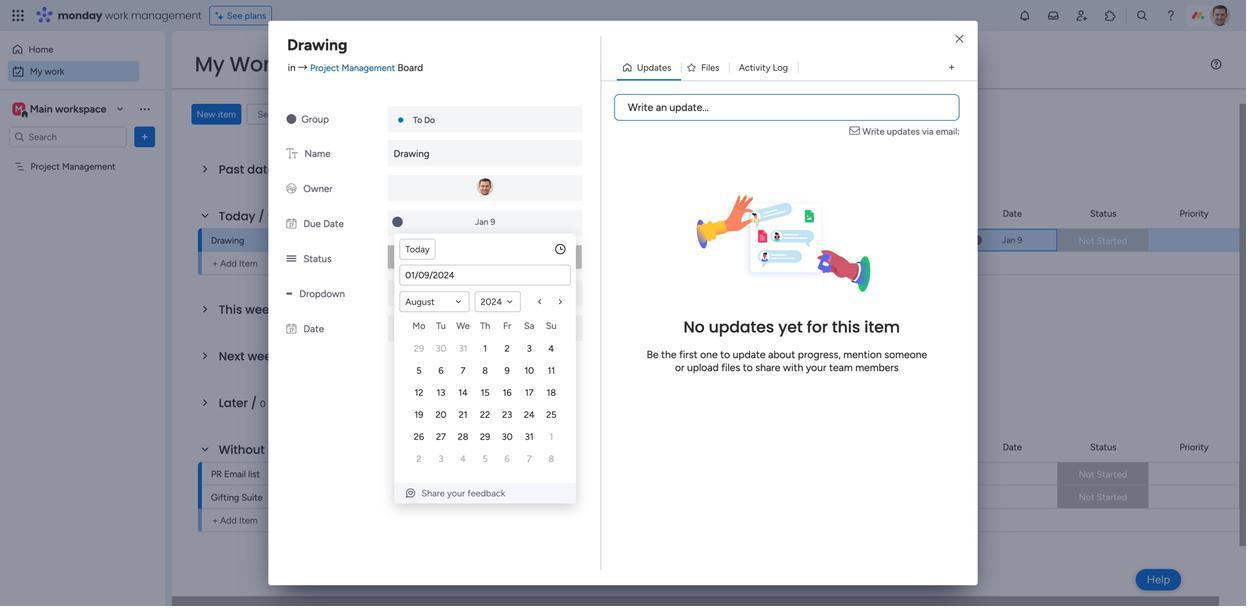 Task type: describe. For each thing, give the bounding box(es) containing it.
new item button
[[192, 104, 241, 125]]

/ right 'date'
[[309, 442, 315, 458]]

1 vertical spatial 29 button
[[476, 427, 495, 447]]

20
[[436, 409, 447, 420]]

17
[[525, 387, 534, 398]]

log
[[773, 62, 788, 73]]

no
[[684, 317, 705, 338]]

1 horizontal spatial 4 button
[[542, 339, 561, 358]]

16 button
[[498, 383, 517, 403]]

files
[[722, 362, 741, 374]]

v2 status image
[[287, 253, 296, 265]]

1 horizontal spatial 2 button
[[498, 339, 517, 358]]

main workspace
[[30, 103, 106, 115]]

19
[[415, 409, 424, 420]]

1 vertical spatial 9
[[1018, 235, 1023, 245]]

sa
[[524, 320, 535, 331]]

v2 sun image
[[287, 114, 296, 125]]

24 button
[[520, 405, 539, 425]]

1 horizontal spatial 31
[[525, 431, 534, 442]]

→
[[298, 62, 308, 74]]

write for write an update...
[[628, 101, 654, 114]]

not started for gifting suite
[[1079, 492, 1128, 503]]

1 for 1 button to the right
[[550, 431, 553, 442]]

1 horizontal spatial 1 button
[[542, 427, 561, 447]]

workspace selection element
[[12, 101, 108, 118]]

to do
[[413, 115, 435, 125]]

dapulse date column image for due date
[[287, 218, 296, 230]]

1 horizontal spatial to
[[743, 362, 753, 374]]

for
[[807, 317, 828, 338]]

invite members image
[[1076, 9, 1089, 22]]

jan inside no updates yet for this item 'dialog'
[[475, 217, 489, 227]]

with
[[783, 362, 804, 374]]

today for today / 1 item
[[219, 208, 256, 225]]

1 vertical spatial 7
[[527, 454, 532, 465]]

mention
[[844, 349, 882, 361]]

past dates /
[[219, 161, 293, 178]]

select product image
[[12, 9, 25, 22]]

someone
[[885, 349, 928, 361]]

5 for the left 5 button
[[416, 365, 422, 376]]

update
[[733, 349, 766, 361]]

0 vertical spatial 29 button
[[409, 339, 429, 358]]

project management inside list box
[[31, 161, 116, 172]]

items inside later / 0 items
[[268, 399, 291, 410]]

0 horizontal spatial 2 button
[[409, 449, 429, 469]]

0 vertical spatial 30 button
[[431, 339, 451, 358]]

help
[[1147, 573, 1171, 587]]

gifting
[[211, 492, 239, 503]]

10
[[525, 365, 534, 376]]

or
[[675, 362, 685, 374]]

next
[[219, 348, 245, 365]]

date
[[279, 442, 306, 458]]

see
[[227, 10, 243, 21]]

1 + from the top
[[212, 258, 218, 269]]

dropdown
[[299, 288, 345, 300]]

grid containing mo
[[408, 318, 563, 470]]

2 + add item from the top
[[212, 515, 258, 526]]

1 horizontal spatial project management
[[763, 236, 848, 247]]

1 vertical spatial group
[[682, 208, 708, 219]]

2 vertical spatial status
[[1091, 442, 1117, 453]]

2024 button
[[475, 292, 521, 312]]

update...
[[670, 101, 709, 114]]

9 inside 9 button
[[505, 365, 510, 376]]

inbox image
[[1047, 9, 1060, 22]]

terry turtle image
[[1210, 5, 1231, 26]]

27
[[436, 431, 446, 442]]

main
[[30, 103, 53, 115]]

close image
[[956, 34, 964, 44]]

1 vertical spatial project management link
[[761, 229, 881, 253]]

this
[[832, 317, 861, 338]]

plans
[[245, 10, 266, 21]]

share your feedback link
[[405, 487, 566, 500]]

/ right this
[[279, 302, 285, 318]]

th
[[480, 320, 490, 331]]

your inside be the first one to update about progress, mention someone or upload files to share with your team members
[[806, 362, 827, 374]]

0 horizontal spatial 6 button
[[431, 361, 451, 380]]

not started for pr email list
[[1079, 469, 1128, 480]]

team
[[829, 362, 853, 374]]

0 horizontal spatial 4 button
[[454, 449, 473, 469]]

item inside 'dialog'
[[865, 317, 900, 338]]

16
[[503, 387, 512, 398]]

1 priority from the top
[[1180, 208, 1209, 219]]

members
[[856, 362, 899, 374]]

add time image
[[554, 243, 567, 256]]

no updates yet for this item dialog
[[0, 0, 1247, 606]]

v2 multiple person column image
[[287, 183, 296, 195]]

started for pr email list
[[1097, 469, 1128, 480]]

sunday element
[[541, 318, 563, 338]]

my work
[[195, 50, 282, 79]]

2 horizontal spatial project
[[763, 236, 792, 247]]

wednesday element
[[452, 318, 474, 338]]

my work link
[[8, 61, 140, 82]]

28 button
[[454, 427, 473, 447]]

2 item from the top
[[239, 515, 258, 526]]

hide done items
[[393, 109, 460, 120]]

1 horizontal spatial jan
[[1002, 235, 1016, 245]]

0 horizontal spatial 4
[[460, 454, 466, 465]]

files button
[[681, 57, 729, 78]]

1 vertical spatial 29
[[480, 431, 490, 442]]

home option
[[8, 39, 140, 60]]

past
[[219, 161, 244, 178]]

9 button
[[498, 361, 517, 380]]

first
[[679, 349, 698, 361]]

0 vertical spatial 8 button
[[476, 361, 495, 380]]

feedback
[[468, 488, 505, 499]]

upload
[[687, 362, 719, 374]]

0 horizontal spatial 30
[[436, 343, 447, 354]]

0 horizontal spatial 5 button
[[409, 361, 429, 380]]

0 horizontal spatial 7
[[461, 365, 466, 376]]

1 vertical spatial drawing
[[394, 148, 430, 160]]

26
[[414, 431, 424, 442]]

1 vertical spatial 3 button
[[431, 449, 451, 469]]

0 horizontal spatial 8
[[483, 365, 488, 376]]

the
[[661, 349, 677, 361]]

1 vertical spatial 5 button
[[476, 449, 495, 469]]

write updates via email:
[[863, 126, 960, 137]]

13 button
[[431, 383, 451, 403]]

saturday element
[[518, 318, 541, 338]]

updates for no
[[709, 317, 775, 338]]

1 vertical spatial 6 button
[[498, 449, 517, 469]]

/ down dates
[[259, 208, 265, 225]]

1 vertical spatial 30
[[502, 431, 513, 442]]

see plans
[[227, 10, 266, 21]]

today / 1 item
[[219, 208, 292, 225]]

envelope o image
[[850, 125, 863, 138]]

this
[[219, 302, 242, 318]]

tu
[[436, 320, 446, 331]]

today for today
[[405, 244, 430, 255]]

v2 dropdown column image
[[287, 288, 292, 300]]

to
[[413, 115, 422, 125]]

0
[[260, 399, 266, 410]]

20 button
[[431, 405, 451, 425]]

work for monday
[[105, 8, 128, 23]]

6 for the leftmost 6 button
[[439, 365, 444, 376]]

2 add from the top
[[220, 515, 237, 526]]

fr
[[503, 320, 511, 331]]

1 horizontal spatial drawing
[[287, 35, 348, 54]]

management inside list box
[[62, 161, 116, 172]]

1 vertical spatial 7 button
[[520, 449, 539, 469]]

/ right next
[[281, 348, 287, 365]]

done
[[415, 109, 435, 120]]

2024
[[481, 296, 502, 307]]

owner
[[304, 183, 333, 195]]

2 horizontal spatial management
[[794, 236, 848, 247]]

this week /
[[219, 302, 288, 318]]

see plans button
[[210, 6, 272, 25]]

Search in workspace field
[[27, 130, 108, 144]]

search everything image
[[1136, 9, 1149, 22]]

0 vertical spatial 29
[[414, 343, 424, 354]]

share
[[756, 362, 781, 374]]

activity log
[[739, 62, 788, 73]]

2 + from the top
[[212, 515, 218, 526]]

started for gifting suite
[[1097, 492, 1128, 503]]

row group containing 29
[[408, 338, 563, 470]]

0 vertical spatial 1 button
[[476, 339, 495, 358]]

25 button
[[542, 405, 561, 425]]

0 horizontal spatial 31 button
[[454, 339, 473, 358]]

suite
[[242, 492, 263, 503]]

1 vertical spatial 8
[[549, 454, 554, 465]]

share your feedback
[[422, 488, 505, 499]]

0 vertical spatial items
[[438, 109, 460, 120]]

later / 0 items
[[219, 395, 291, 412]]

2 for 2 button to the right
[[505, 343, 510, 354]]



Task type: vqa. For each thing, say whether or not it's contained in the screenshot.
the 31
yes



Task type: locate. For each thing, give the bounding box(es) containing it.
+
[[212, 258, 218, 269], [212, 515, 218, 526]]

0 vertical spatial status
[[1091, 208, 1117, 219]]

1 started from the top
[[1097, 235, 1128, 246]]

0 horizontal spatial 1 button
[[476, 339, 495, 358]]

next image
[[555, 297, 566, 307]]

week for this
[[245, 302, 276, 318]]

apps image
[[1104, 9, 1117, 22]]

30 button down tuesday element
[[431, 339, 451, 358]]

6 button up feedback at the left bottom
[[498, 449, 517, 469]]

my inside option
[[30, 66, 42, 77]]

2 not started from the top
[[1079, 469, 1128, 480]]

help image
[[1165, 9, 1178, 22]]

today up the "august"
[[405, 244, 430, 255]]

1 inside today / 1 item
[[268, 212, 271, 223]]

0 vertical spatial work
[[105, 8, 128, 23]]

5 for bottom 5 button
[[483, 454, 488, 465]]

1 vertical spatial 8 button
[[542, 449, 561, 469]]

grid
[[408, 318, 563, 470]]

15
[[481, 387, 490, 398]]

1 horizontal spatial write
[[863, 126, 885, 137]]

0 horizontal spatial 8 button
[[476, 361, 495, 380]]

/ left 0
[[251, 395, 257, 412]]

0 vertical spatial 6 button
[[431, 361, 451, 380]]

9 inside no updates yet for this item 'dialog'
[[491, 217, 495, 227]]

0 horizontal spatial management
[[62, 161, 116, 172]]

0 vertical spatial 4
[[549, 343, 554, 354]]

row group
[[408, 338, 563, 470]]

31
[[459, 343, 468, 354], [525, 431, 534, 442]]

monday element
[[408, 318, 430, 338]]

0 vertical spatial management
[[342, 62, 395, 73]]

today inside button
[[405, 244, 430, 255]]

week right this
[[245, 302, 276, 318]]

0 horizontal spatial 2
[[417, 454, 422, 465]]

to down update
[[743, 362, 753, 374]]

5 button
[[409, 361, 429, 380], [476, 449, 495, 469]]

status
[[1091, 208, 1117, 219], [304, 253, 332, 265], [1091, 442, 1117, 453]]

new
[[197, 109, 216, 120]]

1 item from the top
[[239, 258, 258, 269]]

1 vertical spatial 1
[[483, 343, 487, 354]]

m
[[15, 104, 23, 115]]

2 vertical spatial drawing
[[211, 235, 245, 246]]

6 for bottom 6 button
[[505, 454, 510, 465]]

activity log button
[[729, 57, 798, 78]]

1 vertical spatial 4 button
[[454, 449, 473, 469]]

1 vertical spatial work
[[45, 66, 64, 77]]

6 up feedback at the left bottom
[[505, 454, 510, 465]]

item left v2 status icon at the top left
[[239, 258, 258, 269]]

group inside no updates yet for this item 'dialog'
[[302, 114, 329, 125]]

5 up the share your feedback link
[[483, 454, 488, 465]]

board inside no updates yet for this item 'dialog'
[[398, 62, 423, 74]]

thursday element
[[474, 318, 496, 338]]

today
[[219, 208, 256, 225], [405, 244, 430, 255]]

write left "an"
[[628, 101, 654, 114]]

your down progress,
[[806, 362, 827, 374]]

dapulse date column image down v2 dropdown column image
[[287, 323, 296, 335]]

1 horizontal spatial project management link
[[761, 229, 881, 253]]

4 button down 28
[[454, 449, 473, 469]]

your inside the share your feedback link
[[447, 488, 465, 499]]

1 horizontal spatial 29 button
[[476, 427, 495, 447]]

23
[[502, 409, 512, 420]]

1 horizontal spatial 29
[[480, 431, 490, 442]]

items right the do
[[438, 109, 460, 120]]

29 button right 28 button on the left of page
[[476, 427, 495, 447]]

status inside no updates yet for this item 'dialog'
[[304, 253, 332, 265]]

a
[[268, 442, 276, 458]]

0 vertical spatial 31 button
[[454, 339, 473, 358]]

1 horizontal spatial 8 button
[[542, 449, 561, 469]]

dapulse date column image left due
[[287, 218, 296, 230]]

31 down 24
[[525, 431, 534, 442]]

0 vertical spatial 2
[[505, 343, 510, 354]]

1 vertical spatial dapulse date column image
[[287, 323, 296, 335]]

0 vertical spatial 30
[[436, 343, 447, 354]]

5 up '12'
[[416, 365, 422, 376]]

board
[[398, 62, 423, 74], [809, 208, 833, 219]]

project management link
[[310, 62, 395, 73], [761, 229, 881, 253]]

yet
[[779, 317, 803, 338]]

0 horizontal spatial 7 button
[[454, 361, 473, 380]]

project inside list box
[[31, 161, 60, 172]]

0 horizontal spatial my
[[30, 66, 42, 77]]

work for my
[[45, 66, 64, 77]]

0 vertical spatial today
[[219, 208, 256, 225]]

1 not started from the top
[[1079, 235, 1128, 246]]

7 button down 24 button
[[520, 449, 539, 469]]

3 not from the top
[[1079, 492, 1095, 503]]

be the first one to update about progress, mention someone or upload files to share with your team members
[[647, 349, 928, 374]]

week right next
[[248, 348, 278, 365]]

drawing down to
[[394, 148, 430, 160]]

1 button down 25 button
[[542, 427, 561, 447]]

email:
[[936, 126, 960, 137]]

10 button
[[520, 361, 539, 380]]

not for pr email list
[[1079, 469, 1095, 480]]

2 for leftmost 2 button
[[417, 454, 422, 465]]

7 button
[[454, 361, 473, 380], [520, 449, 539, 469]]

due
[[304, 218, 321, 230]]

21
[[459, 409, 468, 420]]

1 horizontal spatial your
[[806, 362, 827, 374]]

3 button down saturday element
[[520, 339, 539, 358]]

your
[[806, 362, 827, 374], [447, 488, 465, 499]]

add up this
[[220, 258, 237, 269]]

2 down friday "element"
[[505, 343, 510, 354]]

gifting suite
[[211, 492, 263, 503]]

0 vertical spatial to
[[721, 349, 730, 361]]

1 vertical spatial item
[[274, 212, 292, 223]]

write an update...
[[628, 101, 709, 114]]

home link
[[8, 39, 140, 60]]

2 dapulse date column image from the top
[[287, 323, 296, 335]]

1 horizontal spatial 5
[[483, 454, 488, 465]]

1 vertical spatial 31 button
[[520, 427, 539, 447]]

friday element
[[496, 318, 518, 338]]

7
[[461, 365, 466, 376], [527, 454, 532, 465]]

1 add from the top
[[220, 258, 237, 269]]

30 down 23 button
[[502, 431, 513, 442]]

7 down 24
[[527, 454, 532, 465]]

3 button down 27
[[431, 449, 451, 469]]

8 button
[[476, 361, 495, 380], [542, 449, 561, 469]]

group
[[302, 114, 329, 125], [682, 208, 708, 219]]

4 button down sunday element
[[542, 339, 561, 358]]

0 horizontal spatial updates
[[709, 317, 775, 338]]

2 started from the top
[[1097, 469, 1128, 480]]

august
[[405, 296, 435, 307]]

1 horizontal spatial 30 button
[[498, 427, 517, 447]]

0 vertical spatial 1
[[268, 212, 271, 223]]

2 vertical spatial management
[[794, 236, 848, 247]]

monday
[[58, 8, 102, 23]]

0 vertical spatial group
[[302, 114, 329, 125]]

add
[[220, 258, 237, 269], [220, 515, 237, 526]]

write left the via
[[863, 126, 885, 137]]

30 button down 23 button
[[498, 427, 517, 447]]

add down 'gifting'
[[220, 515, 237, 526]]

add view image
[[950, 63, 955, 72]]

today down past
[[219, 208, 256, 225]]

0 horizontal spatial 9
[[491, 217, 495, 227]]

0 horizontal spatial your
[[447, 488, 465, 499]]

29 right 28 button on the left of page
[[480, 431, 490, 442]]

2 not from the top
[[1079, 469, 1095, 480]]

21 button
[[454, 405, 473, 425]]

date
[[1003, 208, 1022, 219], [323, 218, 344, 230], [304, 323, 324, 335], [1003, 442, 1022, 453]]

2 button down friday "element"
[[498, 339, 517, 358]]

2 button down 26 button
[[409, 449, 429, 469]]

6 button
[[431, 361, 451, 380], [498, 449, 517, 469]]

29 button down monday element
[[409, 339, 429, 358]]

1 vertical spatial updates
[[709, 317, 775, 338]]

write an update... button
[[615, 94, 960, 121]]

1 dapulse date column image from the top
[[287, 218, 296, 230]]

2 horizontal spatial item
[[865, 317, 900, 338]]

1 vertical spatial week
[[248, 348, 278, 365]]

8
[[483, 365, 488, 376], [549, 454, 554, 465]]

without
[[219, 442, 265, 458]]

1 vertical spatial priority
[[1180, 442, 1209, 453]]

0 vertical spatial item
[[218, 109, 236, 120]]

None search field
[[247, 104, 365, 125]]

my down 'home'
[[30, 66, 42, 77]]

Filter dashboard by text search field
[[247, 104, 365, 125]]

8 button down 25 button
[[542, 449, 561, 469]]

4 down 28
[[460, 454, 466, 465]]

1 horizontal spatial 3
[[527, 343, 532, 354]]

previous image
[[535, 297, 545, 307]]

1 not from the top
[[1079, 235, 1095, 246]]

not for gifting suite
[[1079, 492, 1095, 503]]

8 down 25
[[549, 454, 554, 465]]

help button
[[1136, 569, 1182, 591]]

1 left due
[[268, 212, 271, 223]]

updates
[[887, 126, 920, 137], [709, 317, 775, 338]]

14 button
[[454, 383, 473, 403]]

write
[[628, 101, 654, 114], [863, 126, 885, 137]]

items right 0
[[268, 399, 291, 410]]

monday work management
[[58, 8, 202, 23]]

7 up 14 'button'
[[461, 365, 466, 376]]

1 vertical spatial write
[[863, 126, 885, 137]]

1 horizontal spatial group
[[682, 208, 708, 219]]

25
[[546, 409, 557, 420]]

1 vertical spatial jan
[[1002, 235, 1016, 245]]

jan 9 inside no updates yet for this item 'dialog'
[[475, 217, 495, 227]]

5 button up '12'
[[409, 361, 429, 380]]

0 horizontal spatial board
[[398, 62, 423, 74]]

1 vertical spatial started
[[1097, 469, 1128, 480]]

project management list box
[[0, 153, 166, 353]]

week
[[245, 302, 276, 318], [248, 348, 278, 365]]

1 vertical spatial to
[[743, 362, 753, 374]]

1 button down thursday element
[[476, 339, 495, 358]]

next week /
[[219, 348, 290, 365]]

0 horizontal spatial write
[[628, 101, 654, 114]]

15 button
[[476, 383, 495, 403]]

work down 'home'
[[45, 66, 64, 77]]

files
[[702, 62, 720, 73]]

0 vertical spatial 4 button
[[542, 339, 561, 358]]

started
[[1097, 235, 1128, 246], [1097, 469, 1128, 480], [1097, 492, 1128, 503]]

0 vertical spatial 7 button
[[454, 361, 473, 380]]

0 horizontal spatial item
[[218, 109, 236, 120]]

week for next
[[248, 348, 278, 365]]

not started
[[1079, 235, 1128, 246], [1079, 469, 1128, 480], [1079, 492, 1128, 503]]

write for write updates via email:
[[863, 126, 885, 137]]

updates left the via
[[887, 126, 920, 137]]

7 button up 14 'button'
[[454, 361, 473, 380]]

new item
[[197, 109, 236, 120]]

1 horizontal spatial jan 9
[[1002, 235, 1023, 245]]

2 vertical spatial 9
[[505, 365, 510, 376]]

2 vertical spatial started
[[1097, 492, 1128, 503]]

2 priority from the top
[[1180, 442, 1209, 453]]

3 started from the top
[[1097, 492, 1128, 503]]

17 button
[[520, 383, 539, 403]]

1 for topmost 1 button
[[483, 343, 487, 354]]

31 button
[[454, 339, 473, 358], [520, 427, 539, 447]]

updates for write
[[887, 126, 920, 137]]

tuesday element
[[430, 318, 452, 338]]

item down the suite
[[239, 515, 258, 526]]

1 vertical spatial project management
[[763, 236, 848, 247]]

drawing up →
[[287, 35, 348, 54]]

/
[[284, 161, 290, 178], [259, 208, 265, 225], [279, 302, 285, 318], [281, 348, 287, 365], [251, 395, 257, 412], [309, 442, 315, 458]]

workspace image
[[12, 102, 25, 116]]

2 vertical spatial 1
[[550, 431, 553, 442]]

about
[[768, 349, 796, 361]]

1 horizontal spatial 5 button
[[476, 449, 495, 469]]

2 vertical spatial item
[[865, 317, 900, 338]]

notifications image
[[1019, 9, 1032, 22]]

0 vertical spatial 3 button
[[520, 339, 539, 358]]

1 + add item from the top
[[212, 258, 258, 269]]

item inside today / 1 item
[[274, 212, 292, 223]]

item up mention
[[865, 317, 900, 338]]

0 horizontal spatial 29
[[414, 343, 424, 354]]

2 button
[[498, 339, 517, 358], [409, 449, 429, 469]]

project management link inside no updates yet for this item 'dialog'
[[310, 62, 395, 73]]

drawing down today / 1 item
[[211, 235, 245, 246]]

hide
[[393, 109, 413, 120]]

3 for bottommost 3 button
[[439, 454, 444, 465]]

27 button
[[431, 427, 451, 447]]

2 horizontal spatial 9
[[1018, 235, 1023, 245]]

2 horizontal spatial 1
[[550, 431, 553, 442]]

5 button up the share your feedback link
[[476, 449, 495, 469]]

30 down tuesday element
[[436, 343, 447, 354]]

18 button
[[542, 383, 561, 403]]

/ down dapulse text column icon
[[284, 161, 290, 178]]

0 horizontal spatial project management
[[31, 161, 116, 172]]

0 horizontal spatial jan 9
[[475, 217, 495, 227]]

updates up update
[[709, 317, 775, 338]]

1 down 25
[[550, 431, 553, 442]]

my work
[[30, 66, 64, 77]]

1 vertical spatial item
[[239, 515, 258, 526]]

email
[[224, 469, 246, 480]]

3 for the topmost 3 button
[[527, 343, 532, 354]]

4
[[549, 343, 554, 354], [460, 454, 466, 465]]

0 horizontal spatial 31
[[459, 343, 468, 354]]

today button
[[400, 239, 436, 260]]

to up files
[[721, 349, 730, 361]]

1 vertical spatial management
[[62, 161, 116, 172]]

my for my work
[[195, 50, 225, 79]]

my work option
[[8, 61, 140, 82]]

home
[[29, 44, 53, 55]]

item down v2 multiple person column image at the left top of the page
[[274, 212, 292, 223]]

0 horizontal spatial drawing
[[211, 235, 245, 246]]

8 button left 9 button
[[476, 361, 495, 380]]

write inside button
[[628, 101, 654, 114]]

work
[[105, 8, 128, 23], [45, 66, 64, 77]]

0 vertical spatial updates
[[887, 126, 920, 137]]

be
[[647, 349, 659, 361]]

19 button
[[409, 405, 429, 425]]

+ add item up this
[[212, 258, 258, 269]]

1
[[268, 212, 271, 223], [483, 343, 487, 354], [550, 431, 553, 442]]

my left the work
[[195, 50, 225, 79]]

1 down thursday element
[[483, 343, 487, 354]]

project inside in → project management board
[[310, 62, 340, 73]]

4 down sunday element
[[549, 343, 554, 354]]

3 down saturday element
[[527, 343, 532, 354]]

updates button
[[617, 57, 681, 78]]

management inside in → project management board
[[342, 62, 395, 73]]

0 vertical spatial 8
[[483, 365, 488, 376]]

22 button
[[476, 405, 495, 425]]

0 horizontal spatial 29 button
[[409, 339, 429, 358]]

item right the new
[[218, 109, 236, 120]]

30 button
[[431, 339, 451, 358], [498, 427, 517, 447]]

1 horizontal spatial 2
[[505, 343, 510, 354]]

2 down 26 button
[[417, 454, 422, 465]]

dapulse text column image
[[287, 148, 297, 160]]

pr email list
[[211, 469, 260, 480]]

3 not started from the top
[[1079, 492, 1128, 503]]

29 down monday element
[[414, 343, 424, 354]]

+ add item down gifting suite
[[212, 515, 258, 526]]

31 button down 24
[[520, 427, 539, 447]]

dapulse date column image
[[287, 218, 296, 230], [287, 323, 296, 335]]

1 vertical spatial project
[[31, 161, 60, 172]]

my for my work
[[30, 66, 42, 77]]

workspace
[[55, 103, 106, 115]]

18
[[547, 387, 556, 398]]

31 down wednesday element
[[459, 343, 468, 354]]

0 vertical spatial +
[[212, 258, 218, 269]]

0 vertical spatial priority
[[1180, 208, 1209, 219]]

name
[[305, 148, 331, 160]]

6 button up 13 button
[[431, 361, 451, 380]]

item inside button
[[218, 109, 236, 120]]

1 vertical spatial 2 button
[[409, 449, 429, 469]]

work inside option
[[45, 66, 64, 77]]

31 button down wednesday element
[[454, 339, 473, 358]]

6 up 13 button
[[439, 365, 444, 376]]

28
[[458, 431, 469, 442]]

management
[[131, 8, 202, 23]]

Date field
[[400, 266, 570, 285]]

no updates yet for this item
[[684, 317, 900, 338]]

1 vertical spatial +
[[212, 515, 218, 526]]

1 vertical spatial board
[[809, 208, 833, 219]]

dapulse date column image for date
[[287, 323, 296, 335]]

work right the monday
[[105, 8, 128, 23]]

su
[[546, 320, 557, 331]]

3 down 27 button
[[439, 454, 444, 465]]

26 button
[[409, 427, 429, 447]]

option
[[0, 155, 166, 157]]

8 up "15"
[[483, 365, 488, 376]]

your right share
[[447, 488, 465, 499]]

9
[[491, 217, 495, 227], [1018, 235, 1023, 245], [505, 365, 510, 376]]

1 horizontal spatial 4
[[549, 343, 554, 354]]

mo
[[413, 320, 426, 331]]



